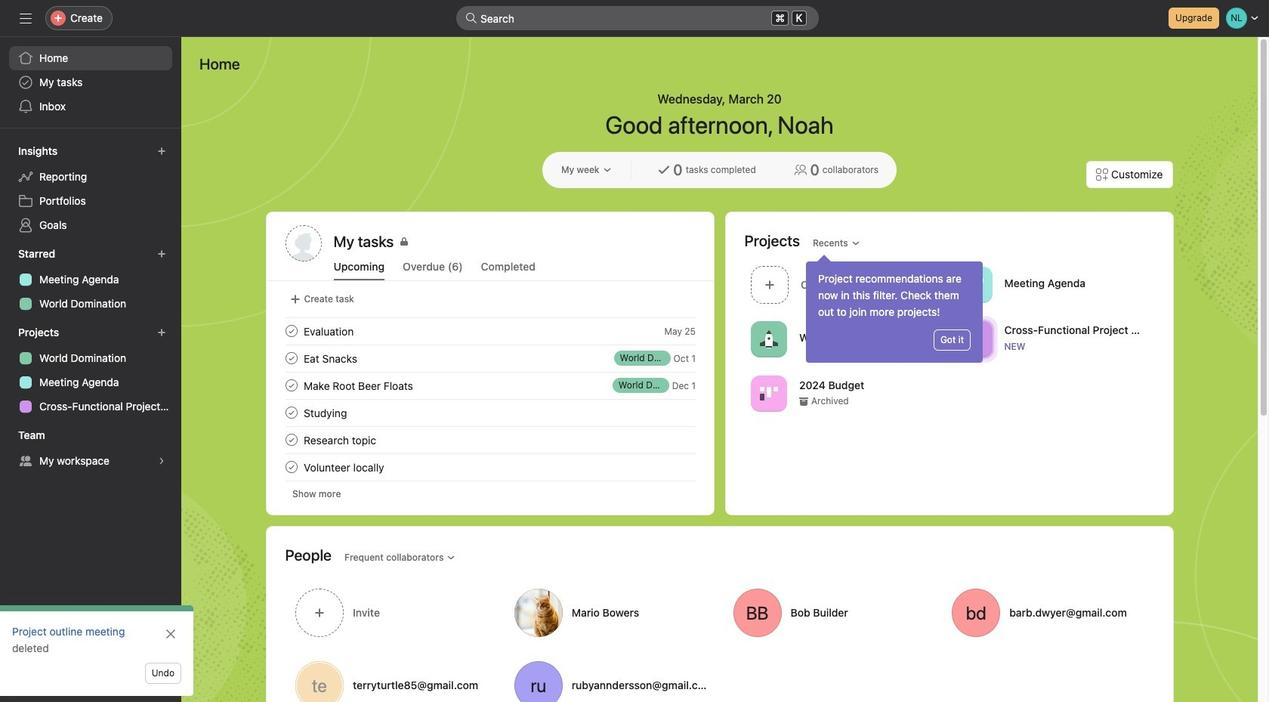 Task type: locate. For each thing, give the bounding box(es) containing it.
line_and_symbols image
[[965, 330, 983, 348]]

tooltip
[[806, 257, 983, 363]]

add profile photo image
[[285, 225, 322, 262]]

list item
[[745, 262, 950, 308], [267, 317, 714, 345], [267, 345, 714, 372], [267, 372, 714, 399], [267, 399, 714, 426], [267, 453, 714, 481]]

0 vertical spatial board image
[[965, 275, 983, 294]]

new project or portfolio image
[[157, 328, 166, 337]]

board image up line_and_symbols icon
[[965, 275, 983, 294]]

mark complete image
[[282, 376, 300, 395], [282, 431, 300, 449], [282, 458, 300, 476]]

0 vertical spatial mark complete image
[[282, 322, 300, 340]]

teams element
[[0, 422, 181, 476]]

Mark complete checkbox
[[282, 322, 300, 340], [282, 376, 300, 395], [282, 404, 300, 422], [282, 431, 300, 449], [282, 458, 300, 476]]

2 mark complete image from the top
[[282, 349, 300, 367]]

2 vertical spatial mark complete image
[[282, 458, 300, 476]]

board image down the rocket image
[[760, 384, 778, 402]]

5 mark complete checkbox from the top
[[282, 458, 300, 476]]

0 vertical spatial mark complete image
[[282, 376, 300, 395]]

1 vertical spatial mark complete image
[[282, 431, 300, 449]]

Search tasks, projects, and more text field
[[457, 6, 819, 30]]

insights element
[[0, 138, 181, 240]]

1 vertical spatial board image
[[760, 384, 778, 402]]

board image
[[965, 275, 983, 294], [760, 384, 778, 402]]

rocket image
[[760, 330, 778, 348]]

global element
[[0, 37, 181, 128]]

mark complete image
[[282, 322, 300, 340], [282, 349, 300, 367], [282, 404, 300, 422]]

1 horizontal spatial board image
[[965, 275, 983, 294]]

3 mark complete image from the top
[[282, 404, 300, 422]]

1 mark complete image from the top
[[282, 376, 300, 395]]

2 vertical spatial mark complete image
[[282, 404, 300, 422]]

1 vertical spatial mark complete image
[[282, 349, 300, 367]]

2 mark complete checkbox from the top
[[282, 376, 300, 395]]

None field
[[457, 6, 819, 30]]

4 mark complete checkbox from the top
[[282, 431, 300, 449]]

close image
[[165, 628, 177, 640]]

2 mark complete image from the top
[[282, 431, 300, 449]]



Task type: vqa. For each thing, say whether or not it's contained in the screenshot.
Hide Sidebar image
yes



Task type: describe. For each thing, give the bounding box(es) containing it.
prominent image
[[466, 12, 478, 24]]

3 mark complete checkbox from the top
[[282, 404, 300, 422]]

new insights image
[[157, 147, 166, 156]]

Mark complete checkbox
[[282, 349, 300, 367]]

projects element
[[0, 319, 181, 422]]

hide sidebar image
[[20, 12, 32, 24]]

3 mark complete image from the top
[[282, 458, 300, 476]]

see details, my workspace image
[[157, 457, 166, 466]]

1 mark complete image from the top
[[282, 322, 300, 340]]

starred element
[[0, 240, 181, 319]]

0 horizontal spatial board image
[[760, 384, 778, 402]]

1 mark complete checkbox from the top
[[282, 322, 300, 340]]

add items to starred image
[[157, 249, 166, 258]]



